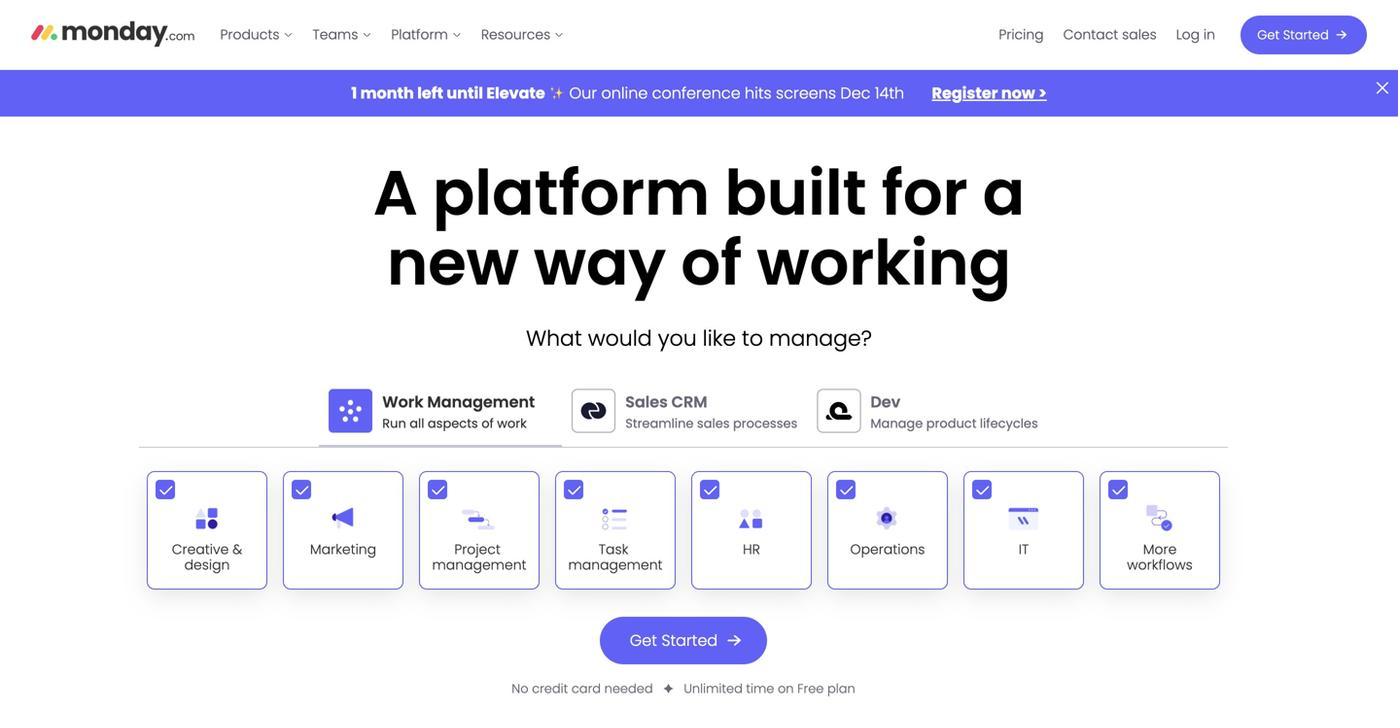 Task type: describe. For each thing, give the bounding box(es) containing it.
manage?
[[769, 324, 872, 354]]

1 vertical spatial get started
[[630, 630, 718, 652]]

now
[[1002, 82, 1036, 104]]

pricing link
[[989, 19, 1054, 51]]

list containing pricing
[[989, 0, 1225, 70]]

register now >
[[932, 82, 1047, 104]]

our
[[569, 82, 597, 104]]

sales
[[626, 391, 668, 413]]

what
[[526, 324, 582, 354]]

aspects
[[428, 415, 478, 433]]

a platform built for a
[[373, 150, 1025, 237]]

to
[[742, 324, 763, 354]]

register
[[932, 82, 998, 104]]

you
[[658, 324, 697, 354]]

Project management checkbox
[[419, 471, 540, 590]]

management
[[427, 391, 535, 413]]

elevate
[[487, 82, 545, 104]]

pricing
[[999, 25, 1044, 44]]

main element
[[211, 0, 1367, 70]]

all
[[410, 415, 424, 433]]

wm dark image
[[329, 389, 373, 433]]

it image
[[1004, 500, 1044, 539]]

dev manage product lifecycles
[[871, 391, 1039, 433]]

built
[[725, 150, 867, 237]]

project management
[[432, 541, 527, 575]]

sales inside sales crm streamline sales processes
[[697, 415, 730, 433]]

log
[[1177, 25, 1200, 44]]

dev dark image
[[817, 389, 861, 433]]

work
[[497, 415, 527, 433]]

resources link
[[472, 19, 574, 51]]

card
[[572, 681, 601, 698]]

platform link
[[382, 19, 472, 51]]

products
[[220, 25, 280, 44]]

new
[[387, 220, 519, 307]]

streamline
[[626, 415, 694, 433]]

list containing products
[[211, 0, 574, 70]]

crm dark image
[[572, 389, 616, 433]]

&
[[233, 541, 242, 559]]

product
[[927, 415, 977, 433]]

marketing image
[[324, 500, 363, 539]]

like
[[703, 324, 736, 354]]

no
[[512, 681, 529, 698]]

a
[[983, 150, 1025, 237]]

get inside main element
[[1258, 26, 1280, 44]]

contact
[[1064, 25, 1119, 44]]

0 horizontal spatial get
[[630, 630, 657, 652]]

sales inside button
[[1122, 25, 1157, 44]]

would
[[588, 324, 652, 354]]

Task management checkbox
[[555, 471, 676, 590]]

dec
[[841, 82, 871, 104]]

more workflows
[[1127, 541, 1193, 575]]

screens
[[776, 82, 836, 104]]

ops image
[[868, 500, 908, 539]]

run
[[382, 415, 406, 433]]

creative
[[172, 541, 229, 559]]

More workflows checkbox
[[1100, 471, 1221, 590]]

crm color image
[[572, 389, 616, 433]]

month
[[360, 82, 414, 104]]

1 month left until elevate ✨ our online conference hits screens dec 14th
[[351, 82, 909, 104]]

0 horizontal spatial get started button
[[600, 618, 768, 665]]

work management run all aspects of work
[[382, 391, 535, 433]]

left
[[417, 82, 444, 104]]

Operations checkbox
[[828, 471, 948, 590]]

creative & design
[[172, 541, 242, 575]]

processes
[[733, 415, 798, 433]]

more image
[[1141, 500, 1180, 539]]

it
[[1019, 541, 1029, 559]]

group containing creative & design
[[139, 464, 1228, 598]]

project
[[455, 541, 501, 559]]

14th
[[875, 82, 905, 104]]

sales crm streamline sales processes
[[626, 391, 798, 433]]

online
[[602, 82, 648, 104]]

free
[[798, 681, 824, 698]]

lifecycles
[[980, 415, 1039, 433]]



Task type: vqa. For each thing, say whether or not it's contained in the screenshot.
team within the Solutions Engineering Manager - Sme Team Our Sales Team Is Growing And We Are Looking For A Solutions Engineering Manager.As A Solutions Engineering Manager At Monday, You'Ll Play A Critical
no



Task type: locate. For each thing, give the bounding box(es) containing it.
1 list from the left
[[211, 0, 574, 70]]

monday.com logo image
[[31, 13, 195, 54]]

teams
[[313, 25, 358, 44]]

get started
[[1258, 26, 1329, 44], [630, 630, 718, 652]]

0 vertical spatial sales
[[1122, 25, 1157, 44]]

plan
[[828, 681, 856, 698]]

0 horizontal spatial of
[[482, 415, 494, 433]]

a
[[373, 150, 418, 237]]

0 horizontal spatial started
[[662, 630, 718, 652]]

started inside main element
[[1284, 26, 1329, 44]]

group
[[139, 464, 1228, 598]]

project management image
[[460, 500, 499, 539]]

platform
[[433, 150, 710, 237]]

0 vertical spatial get
[[1258, 26, 1280, 44]]

1 horizontal spatial started
[[1284, 26, 1329, 44]]

get started button right in
[[1241, 16, 1367, 54]]

HR checkbox
[[692, 471, 812, 590]]

get started button
[[1241, 16, 1367, 54], [600, 618, 768, 665]]

IT checkbox
[[964, 471, 1084, 590]]

0 horizontal spatial get started
[[630, 630, 718, 652]]

1 horizontal spatial get started
[[1258, 26, 1329, 44]]

management for task
[[568, 556, 663, 575]]

hr
[[743, 541, 760, 559]]

1 vertical spatial get started button
[[600, 618, 768, 665]]

✦
[[664, 681, 674, 698]]

started right in
[[1284, 26, 1329, 44]]

of up like
[[681, 220, 742, 307]]

get
[[1258, 26, 1280, 44], [630, 630, 657, 652]]

credit
[[532, 681, 568, 698]]

operations
[[851, 541, 925, 559]]

resources
[[481, 25, 551, 44]]

started up no credit card needed   ✦    unlimited time on free plan
[[662, 630, 718, 652]]

get started up ✦
[[630, 630, 718, 652]]

1 horizontal spatial of
[[681, 220, 742, 307]]

for
[[882, 150, 968, 237]]

working
[[757, 220, 1012, 307]]

management
[[432, 556, 527, 575], [568, 556, 663, 575]]

platform
[[391, 25, 448, 44]]

1 vertical spatial get
[[630, 630, 657, 652]]

design
[[184, 556, 230, 575]]

get started button inside main element
[[1241, 16, 1367, 54]]

dev color image
[[817, 389, 861, 433]]

register now > link
[[932, 82, 1047, 104]]

get started inside main element
[[1258, 26, 1329, 44]]

of
[[681, 220, 742, 307], [482, 415, 494, 433]]

get started right in
[[1258, 26, 1329, 44]]

sales
[[1122, 25, 1157, 44], [697, 415, 730, 433]]

on
[[778, 681, 794, 698]]

0 vertical spatial get started button
[[1241, 16, 1367, 54]]

1 horizontal spatial get started button
[[1241, 16, 1367, 54]]

1 horizontal spatial management
[[568, 556, 663, 575]]

contact sales
[[1064, 25, 1157, 44]]

management for project
[[432, 556, 527, 575]]

1 vertical spatial started
[[662, 630, 718, 652]]

hr image
[[733, 500, 771, 539]]

wm color image
[[329, 389, 373, 433]]

products link
[[211, 19, 303, 51]]

in
[[1204, 25, 1216, 44]]

of inside work management run all aspects of work
[[482, 415, 494, 433]]

0 vertical spatial of
[[681, 220, 742, 307]]

get started button up no credit card needed   ✦    unlimited time on free plan
[[600, 618, 768, 665]]

needed
[[605, 681, 653, 698]]

0 horizontal spatial sales
[[697, 415, 730, 433]]

1 horizontal spatial get
[[1258, 26, 1280, 44]]

management down task image
[[568, 556, 663, 575]]

started
[[1284, 26, 1329, 44], [662, 630, 718, 652]]

Marketing checkbox
[[283, 471, 404, 590]]

what would you like to manage?
[[526, 324, 872, 354]]

marketing
[[310, 541, 377, 559]]

more
[[1143, 541, 1177, 559]]

time
[[746, 681, 775, 698]]

management down the project management image
[[432, 556, 527, 575]]

log in
[[1177, 25, 1216, 44]]

log in link
[[1167, 19, 1225, 51]]

of down management
[[482, 415, 494, 433]]

no credit card needed   ✦    unlimited time on free plan
[[512, 681, 856, 698]]

1 horizontal spatial list
[[989, 0, 1225, 70]]

conference
[[652, 82, 741, 104]]

get right in
[[1258, 26, 1280, 44]]

2 list from the left
[[989, 0, 1225, 70]]

sales down crm
[[697, 415, 730, 433]]

2 management from the left
[[568, 556, 663, 575]]

hits
[[745, 82, 772, 104]]

1
[[351, 82, 357, 104]]

task management
[[568, 541, 663, 575]]

list
[[211, 0, 574, 70], [989, 0, 1225, 70]]

until
[[447, 82, 483, 104]]

way
[[534, 220, 666, 307]]

1 management from the left
[[432, 556, 527, 575]]

0 horizontal spatial management
[[432, 556, 527, 575]]

1 vertical spatial of
[[482, 415, 494, 433]]

crm
[[672, 391, 708, 413]]

>
[[1039, 82, 1047, 104]]

1 horizontal spatial sales
[[1122, 25, 1157, 44]]

teams link
[[303, 19, 382, 51]]

0 vertical spatial started
[[1284, 26, 1329, 44]]

1 vertical spatial sales
[[697, 415, 730, 433]]

work
[[382, 391, 424, 413]]

0 horizontal spatial list
[[211, 0, 574, 70]]

creative design image
[[187, 500, 227, 539]]

dev
[[871, 391, 901, 413]]

new way of working
[[387, 220, 1012, 307]]

✨
[[550, 82, 565, 104]]

workflows
[[1127, 556, 1193, 575]]

task
[[599, 541, 629, 559]]

sales right contact
[[1122, 25, 1157, 44]]

0 vertical spatial get started
[[1258, 26, 1329, 44]]

contact sales button
[[1054, 19, 1167, 51]]

get up needed
[[630, 630, 657, 652]]

task image
[[596, 500, 635, 539]]

manage
[[871, 415, 923, 433]]

unlimited
[[684, 681, 743, 698]]

Creative & design checkbox
[[147, 471, 267, 590]]



